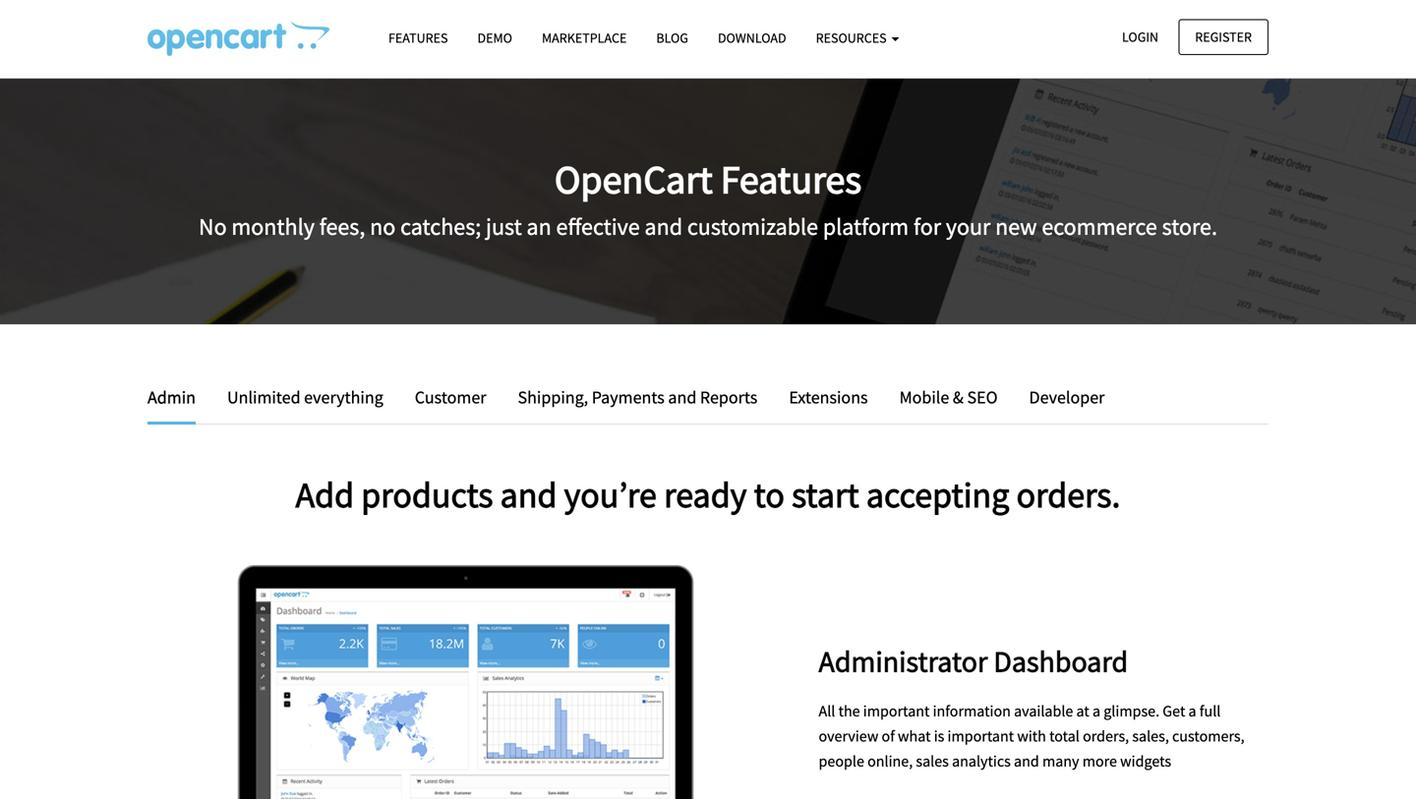 Task type: vqa. For each thing, say whether or not it's contained in the screenshot.
Blog
yes



Task type: describe. For each thing, give the bounding box(es) containing it.
online,
[[867, 752, 913, 772]]

new
[[995, 212, 1037, 242]]

many
[[1042, 752, 1079, 772]]

ecommerce
[[1042, 212, 1157, 242]]

no
[[199, 212, 227, 242]]

demo link
[[463, 21, 527, 55]]

download link
[[703, 21, 801, 55]]

effective
[[556, 212, 640, 242]]

download
[[718, 29, 786, 47]]

and left reports
[[668, 386, 697, 409]]

store.
[[1162, 212, 1217, 242]]

developer link
[[1014, 384, 1105, 412]]

you're
[[564, 472, 657, 517]]

customer link
[[400, 384, 501, 412]]

mobile & seo
[[899, 386, 998, 409]]

customer
[[415, 386, 486, 409]]

unlimited
[[227, 386, 300, 409]]

reports
[[700, 386, 758, 409]]

and inside all the important information available at a glimpse. get a full overview of what is important with total orders, sales, customers, people online, sales analytics and many more widgets
[[1014, 752, 1039, 772]]

all the important information available at a glimpse. get a full overview of what is important with total orders, sales, customers, people online, sales analytics and many more widgets
[[819, 702, 1245, 772]]

available
[[1014, 702, 1073, 721]]

platform
[[823, 212, 909, 242]]

admin
[[148, 386, 196, 409]]

blog
[[656, 29, 688, 47]]

orders,
[[1083, 727, 1129, 746]]

0 horizontal spatial important
[[863, 702, 930, 721]]

the
[[838, 702, 860, 721]]

mobile
[[899, 386, 949, 409]]

of
[[882, 727, 895, 746]]

opencart
[[554, 155, 713, 204]]

is
[[934, 727, 944, 746]]

shipping,
[[518, 386, 588, 409]]

no
[[370, 212, 396, 242]]

widgets
[[1120, 752, 1171, 772]]

features link
[[374, 21, 463, 55]]

everything
[[304, 386, 383, 409]]

shipping, payments and reports link
[[503, 384, 772, 412]]

register
[[1195, 28, 1252, 46]]

resources
[[816, 29, 889, 47]]

sales
[[916, 752, 949, 772]]

what
[[898, 727, 931, 746]]

and inside 'opencart features no monthly fees, no catches; just an effective and customizable platform for your new ecommerce store.'
[[645, 212, 683, 242]]

analytics
[[952, 752, 1011, 772]]

register link
[[1178, 19, 1269, 55]]

features inside 'opencart features no monthly fees, no catches; just an effective and customizable platform for your new ecommerce store.'
[[721, 155, 862, 204]]

ready
[[664, 472, 747, 517]]

an
[[527, 212, 551, 242]]

developer
[[1029, 386, 1105, 409]]

administrator
[[819, 643, 988, 680]]

unlimited everything link
[[212, 384, 398, 412]]

add
[[296, 472, 354, 517]]

customizable
[[687, 212, 818, 242]]

dashboard
[[994, 643, 1128, 680]]

payments
[[592, 386, 665, 409]]

total
[[1049, 727, 1080, 746]]

add products and you're ready to start accepting orders.
[[296, 472, 1121, 517]]

customers,
[[1172, 727, 1245, 746]]

extensions link
[[774, 384, 883, 412]]

your
[[946, 212, 991, 242]]

marketplace
[[542, 29, 627, 47]]

sales,
[[1132, 727, 1169, 746]]



Task type: locate. For each thing, give the bounding box(es) containing it.
mobile & seo link
[[885, 384, 1012, 412]]

and down with
[[1014, 752, 1039, 772]]

and down opencart
[[645, 212, 683, 242]]

fees,
[[319, 212, 365, 242]]

features up the customizable on the top
[[721, 155, 862, 204]]

for
[[914, 212, 941, 242]]

0 horizontal spatial a
[[1093, 702, 1100, 721]]

administrator dashboard image
[[148, 565, 789, 800]]

and left you're
[[500, 472, 557, 517]]

shipping, payments and reports
[[518, 386, 758, 409]]

to
[[754, 472, 785, 517]]

important up analytics
[[948, 727, 1014, 746]]

1 horizontal spatial important
[[948, 727, 1014, 746]]

demo
[[477, 29, 512, 47]]

resources link
[[801, 21, 914, 55]]

features left the demo
[[388, 29, 448, 47]]

catches;
[[400, 212, 481, 242]]

orders.
[[1016, 472, 1121, 517]]

extensions
[[789, 386, 868, 409]]

all
[[819, 702, 835, 721]]

important up of
[[863, 702, 930, 721]]

glimpse.
[[1104, 702, 1160, 721]]

2 a from the left
[[1189, 702, 1196, 721]]

1 vertical spatial features
[[721, 155, 862, 204]]

important
[[863, 702, 930, 721], [948, 727, 1014, 746]]

seo
[[967, 386, 998, 409]]

features
[[388, 29, 448, 47], [721, 155, 862, 204]]

a left full
[[1189, 702, 1196, 721]]

a right at
[[1093, 702, 1100, 721]]

opencart features no monthly fees, no catches; just an effective and customizable platform for your new ecommerce store.
[[199, 155, 1217, 242]]

more
[[1082, 752, 1117, 772]]

overview
[[819, 727, 879, 746]]

administrator dashboard
[[819, 643, 1128, 680]]

opencart - features image
[[148, 21, 329, 56]]

1 a from the left
[[1093, 702, 1100, 721]]

unlimited everything
[[227, 386, 383, 409]]

with
[[1017, 727, 1046, 746]]

just
[[486, 212, 522, 242]]

a
[[1093, 702, 1100, 721], [1189, 702, 1196, 721]]

1 horizontal spatial features
[[721, 155, 862, 204]]

0 horizontal spatial features
[[388, 29, 448, 47]]

marketplace link
[[527, 21, 642, 55]]

get
[[1163, 702, 1185, 721]]

0 vertical spatial features
[[388, 29, 448, 47]]

login link
[[1105, 19, 1175, 55]]

and
[[645, 212, 683, 242], [668, 386, 697, 409], [500, 472, 557, 517], [1014, 752, 1039, 772]]

start
[[792, 472, 859, 517]]

&
[[953, 386, 964, 409]]

login
[[1122, 28, 1159, 46]]

1 horizontal spatial a
[[1189, 702, 1196, 721]]

admin link
[[148, 384, 210, 425]]

accepting
[[866, 472, 1009, 517]]

1 vertical spatial important
[[948, 727, 1014, 746]]

people
[[819, 752, 864, 772]]

at
[[1076, 702, 1089, 721]]

full
[[1200, 702, 1221, 721]]

information
[[933, 702, 1011, 721]]

products
[[361, 472, 493, 517]]

blog link
[[642, 21, 703, 55]]

monthly
[[231, 212, 315, 242]]

0 vertical spatial important
[[863, 702, 930, 721]]



